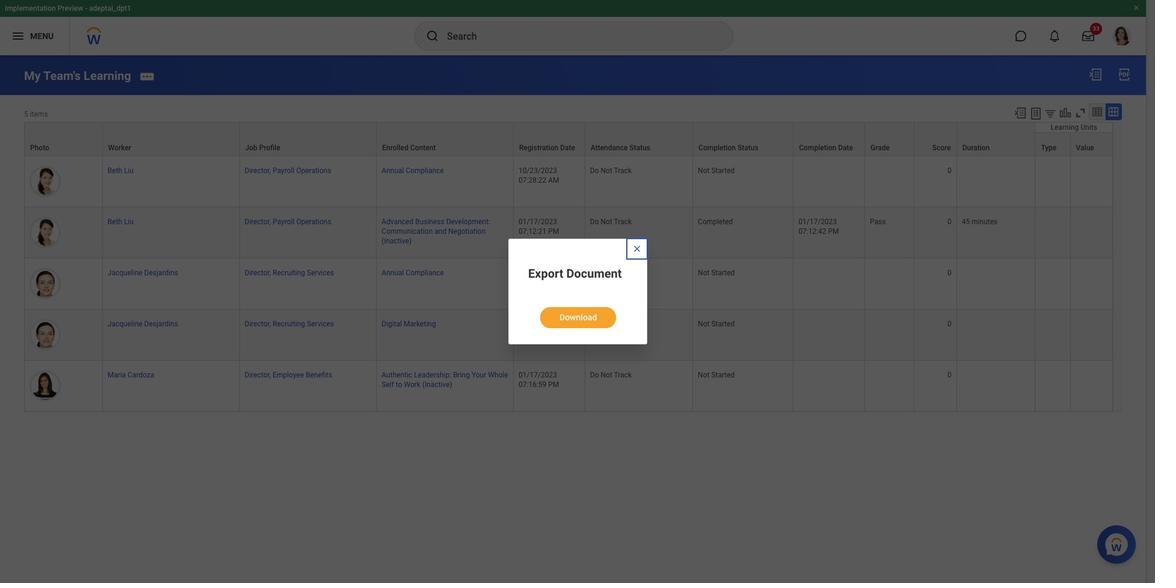 Task type: locate. For each thing, give the bounding box(es) containing it.
0 vertical spatial annual compliance
[[382, 167, 444, 175]]

1 vertical spatial beth
[[108, 218, 122, 226]]

1 10/23/2023 07:28:22 am from the top
[[519, 167, 559, 185]]

1 vertical spatial director, recruiting services link
[[245, 318, 334, 329]]

0 vertical spatial beth
[[108, 167, 122, 175]]

0 horizontal spatial completion
[[699, 144, 736, 152]]

learning down expand/collapse chart "image"
[[1051, 123, 1079, 132]]

leadership:
[[414, 371, 451, 380]]

5 director, from the top
[[245, 371, 271, 380]]

2 annual compliance from the top
[[382, 269, 444, 277]]

grade button
[[865, 123, 914, 156]]

2 recruiting from the top
[[273, 320, 305, 329]]

3 row from the top
[[24, 156, 1113, 208]]

employee's photo (maria cardoza) image
[[29, 371, 61, 402]]

cell
[[794, 156, 865, 208], [865, 156, 915, 208], [957, 156, 1036, 208], [1036, 156, 1071, 208], [1071, 156, 1113, 208], [1036, 208, 1071, 259], [1071, 208, 1113, 259], [794, 259, 865, 310], [865, 259, 915, 310], [957, 259, 1036, 310], [1036, 259, 1071, 310], [1071, 259, 1113, 310], [794, 310, 865, 361], [865, 310, 915, 361], [957, 310, 1036, 361], [1036, 310, 1071, 361], [1071, 310, 1113, 361], [794, 361, 865, 412], [865, 361, 915, 412], [957, 361, 1036, 412], [1036, 361, 1071, 412], [1071, 361, 1113, 412]]

0 for advanced business development: communication and negotiation (inactive) link
[[948, 218, 952, 226]]

attendance status button
[[585, 123, 693, 156]]

1 beth liu from the top
[[108, 167, 134, 175]]

learning
[[84, 68, 131, 83], [1051, 123, 1079, 132]]

0
[[948, 167, 952, 175], [948, 218, 952, 226], [948, 269, 952, 277], [948, 320, 952, 329], [948, 371, 952, 380]]

1 vertical spatial operations
[[296, 218, 331, 226]]

1 vertical spatial (inactive)
[[422, 381, 452, 389]]

2 director, recruiting services link from the top
[[245, 318, 334, 329]]

1 director, payroll operations from the top
[[245, 167, 331, 175]]

profile logan mcneil element
[[1105, 23, 1139, 49]]

01/17/2023 up 07:14:21
[[519, 320, 557, 329]]

07:28:22 down registration
[[519, 176, 547, 185]]

my team's learning element
[[24, 68, 131, 83]]

1 vertical spatial annual compliance
[[382, 269, 444, 277]]

1 started from the top
[[712, 167, 735, 175]]

annual compliance
[[382, 167, 444, 175], [382, 269, 444, 277]]

2 not started from the top
[[698, 269, 735, 277]]

services for annual compliance
[[307, 269, 334, 277]]

5 do not track element from the top
[[590, 369, 632, 380]]

pm for 01/17/2023 07:14:21 pm
[[548, 330, 559, 338]]

2 services from the top
[[307, 320, 334, 329]]

2 status from the left
[[738, 144, 759, 152]]

desjardins for digital
[[144, 320, 178, 329]]

01/17/2023 for 07:16:59
[[519, 371, 557, 380]]

adeptai_dpt1
[[89, 4, 131, 13]]

compliance down content
[[406, 167, 444, 175]]

1 vertical spatial services
[[307, 320, 334, 329]]

1 director, payroll operations link from the top
[[245, 164, 331, 175]]

1 vertical spatial 07:28:22
[[519, 279, 547, 287]]

2 jacqueline desjardins from the top
[[108, 320, 178, 329]]

am down registration date
[[548, 176, 559, 185]]

01/17/2023 inside 01/17/2023 07:14:21 pm
[[519, 320, 557, 329]]

01/17/2023 up 07:12:42 on the top right of page
[[799, 218, 837, 226]]

4 do from the top
[[590, 320, 599, 329]]

search image
[[425, 29, 440, 43]]

2 operations from the top
[[296, 218, 331, 226]]

01/17/2023
[[519, 218, 557, 226], [799, 218, 837, 226], [519, 320, 557, 329], [519, 371, 557, 380]]

do not track element for 2nd not started "element" from the bottom of the my team's learning main content
[[590, 318, 632, 329]]

1 vertical spatial liu
[[124, 218, 134, 226]]

negotiation
[[448, 227, 486, 236]]

07:28:22
[[519, 176, 547, 185], [519, 279, 547, 287]]

2 10/23/2023 07:28:22 am from the top
[[519, 269, 559, 287]]

1 recruiting from the top
[[273, 269, 305, 277]]

items
[[30, 110, 48, 118]]

digital marketing link
[[382, 318, 436, 329]]

compliance down advanced business development: communication and negotiation (inactive)
[[406, 269, 444, 277]]

2 not started element from the top
[[698, 267, 735, 277]]

preview
[[58, 4, 83, 13]]

2 director, payroll operations from the top
[[245, 218, 331, 226]]

07:28:22 up 01/17/2023 07:14:21 pm
[[519, 279, 547, 287]]

annual for director, payroll operations
[[382, 167, 404, 175]]

fullscreen image
[[1074, 106, 1087, 120]]

team's
[[43, 68, 81, 83]]

1 row from the top
[[24, 122, 1113, 156]]

director, employee benefits link
[[245, 369, 332, 380]]

business
[[415, 218, 445, 226]]

5 do not track from the top
[[590, 371, 632, 380]]

completion
[[699, 144, 736, 152], [799, 144, 837, 152]]

jacqueline desjardins link for digital
[[108, 318, 178, 329]]

1 do from the top
[[590, 167, 599, 175]]

0 vertical spatial beth liu
[[108, 167, 134, 175]]

1 director, from the top
[[245, 167, 271, 175]]

annual compliance link
[[382, 164, 444, 175], [382, 267, 444, 277]]

director, for digital marketing link
[[245, 320, 271, 329]]

2 director, payroll operations link from the top
[[245, 215, 331, 226]]

completion for completion date
[[799, 144, 837, 152]]

0 vertical spatial recruiting
[[273, 269, 305, 277]]

duration button
[[957, 123, 1035, 156]]

do up document
[[590, 218, 599, 226]]

do not track for the 'do not track' element associated with 2nd not started "element"
[[590, 269, 632, 277]]

1 liu from the top
[[124, 167, 134, 175]]

4 not started element from the top
[[698, 369, 735, 380]]

score button
[[915, 123, 957, 156]]

0 vertical spatial learning
[[84, 68, 131, 83]]

liu for advanced
[[124, 218, 134, 226]]

enrolled content
[[382, 144, 436, 152]]

status inside popup button
[[738, 144, 759, 152]]

photo
[[30, 144, 49, 152]]

do not track
[[590, 167, 632, 175], [590, 218, 632, 226], [590, 269, 632, 277], [590, 320, 632, 329], [590, 371, 632, 380]]

beth for advanced business development: communication and negotiation (inactive)
[[108, 218, 122, 226]]

desjardins
[[144, 269, 178, 277], [144, 320, 178, 329]]

2 date from the left
[[838, 144, 853, 152]]

not started for 2nd not started "element"
[[698, 269, 735, 277]]

select to filter grid data image
[[1044, 107, 1057, 120]]

date left grade
[[838, 144, 853, 152]]

date for completion date
[[838, 144, 853, 152]]

inbox large image
[[1083, 30, 1095, 42]]

01/17/2023 inside 01/17/2023 07:12:21 pm
[[519, 218, 557, 226]]

1 07:28:22 from the top
[[519, 176, 547, 185]]

01/17/2023 for 07:12:21
[[519, 218, 557, 226]]

export to excel image for export to worksheets image
[[1014, 106, 1027, 120]]

download region
[[528, 298, 628, 330]]

01/17/2023 up 07:12:21
[[519, 218, 557, 226]]

0 vertical spatial export to excel image
[[1089, 67, 1103, 82]]

status
[[630, 144, 651, 152], [738, 144, 759, 152]]

3 not started from the top
[[698, 320, 735, 329]]

2 do not track element from the top
[[590, 215, 632, 226]]

10/23/2023 07:28:22 am down registration
[[519, 167, 559, 185]]

1 vertical spatial director, payroll operations link
[[245, 215, 331, 226]]

pm for 01/17/2023 07:12:21 pm
[[548, 227, 559, 236]]

director, employee benefits
[[245, 371, 332, 380]]

do right 01/17/2023 07:16:59 pm
[[590, 371, 599, 380]]

1 jacqueline desjardins link from the top
[[108, 267, 178, 277]]

implementation
[[5, 4, 56, 13]]

status inside popup button
[[630, 144, 651, 152]]

row containing type
[[24, 132, 1113, 156]]

track for the 'do not track' element corresponding to fourth not started "element" from the bottom
[[614, 167, 632, 175]]

notifications large image
[[1049, 30, 1061, 42]]

compliance
[[406, 167, 444, 175], [406, 269, 444, 277]]

beth liu link for annual
[[108, 164, 134, 175]]

0 horizontal spatial date
[[560, 144, 575, 152]]

4 0 from the top
[[948, 320, 952, 329]]

1 beth liu link from the top
[[108, 164, 134, 175]]

7 row from the top
[[24, 361, 1113, 412]]

2 beth from the top
[[108, 218, 122, 226]]

5 0 from the top
[[948, 371, 952, 380]]

4 row from the top
[[24, 208, 1113, 259]]

employee
[[273, 371, 304, 380]]

employee's photo (beth liu) image
[[29, 166, 61, 197], [29, 217, 61, 248]]

am up download region
[[548, 279, 559, 287]]

1 annual compliance link from the top
[[382, 164, 444, 175]]

completion inside completion status popup button
[[699, 144, 736, 152]]

table image
[[1092, 106, 1104, 118]]

export to excel image for view printable version (pdf) icon
[[1089, 67, 1103, 82]]

do up download region
[[590, 269, 599, 277]]

type button
[[1036, 133, 1070, 156]]

operations for annual compliance
[[296, 167, 331, 175]]

pm inside 01/17/2023 07:12:42 pm
[[828, 227, 839, 236]]

2 jacqueline desjardins link from the top
[[108, 318, 178, 329]]

1 director, recruiting services link from the top
[[245, 267, 334, 277]]

1 employee's photo (beth liu) image from the top
[[29, 166, 61, 197]]

am for director, recruiting services
[[548, 279, 559, 287]]

pm right 07:12:21
[[548, 227, 559, 236]]

0 horizontal spatial export to excel image
[[1014, 106, 1027, 120]]

2 annual compliance link from the top
[[382, 267, 444, 277]]

recruiting
[[273, 269, 305, 277], [273, 320, 305, 329]]

0 vertical spatial am
[[548, 176, 559, 185]]

employee's photo (jacqueline desjardins) image
[[29, 268, 61, 300], [29, 320, 61, 351]]

export to excel image
[[1089, 67, 1103, 82], [1014, 106, 1027, 120]]

1 vertical spatial 10/23/2023
[[519, 269, 557, 277]]

0 vertical spatial director, payroll operations
[[245, 167, 331, 175]]

pm right 07:14:21
[[548, 330, 559, 338]]

payroll for advanced business development: communication and negotiation (inactive)
[[273, 218, 295, 226]]

10/23/2023 down 07:12:21
[[519, 269, 557, 277]]

1 horizontal spatial learning
[[1051, 123, 1079, 132]]

4 not started from the top
[[698, 371, 735, 380]]

1 vertical spatial jacqueline desjardins link
[[108, 318, 178, 329]]

digital
[[382, 320, 402, 329]]

1 beth from the top
[[108, 167, 122, 175]]

2 annual from the top
[[382, 269, 404, 277]]

5 track from the top
[[614, 371, 632, 380]]

0 vertical spatial beth liu link
[[108, 164, 134, 175]]

not started for 2nd not started "element" from the bottom of the my team's learning main content
[[698, 320, 735, 329]]

director, recruiting services link for digital
[[245, 318, 334, 329]]

0 for authentic leadership: bring your whole self to work (inactive) link
[[948, 371, 952, 380]]

10/23/2023 down registration
[[519, 167, 557, 175]]

annual compliance down enrolled content
[[382, 167, 444, 175]]

5 do from the top
[[590, 371, 599, 380]]

pm for 01/17/2023 07:16:59 pm
[[548, 381, 559, 389]]

1 horizontal spatial completion
[[799, 144, 837, 152]]

01/17/2023 for 07:12:42
[[799, 218, 837, 226]]

1 annual compliance from the top
[[382, 167, 444, 175]]

pm inside 01/17/2023 07:12:21 pm
[[548, 227, 559, 236]]

2 beth liu from the top
[[108, 218, 134, 226]]

01/17/2023 inside 01/17/2023 07:12:42 pm
[[799, 218, 837, 226]]

0 vertical spatial employee's photo (jacqueline desjardins) image
[[29, 268, 61, 300]]

0 vertical spatial annual compliance link
[[382, 164, 444, 175]]

1 compliance from the top
[[406, 167, 444, 175]]

recruiting for digital marketing
[[273, 320, 305, 329]]

1 10/23/2023 from the top
[[519, 167, 557, 175]]

07:12:42
[[799, 227, 827, 236]]

benefits
[[306, 371, 332, 380]]

not started element
[[698, 164, 735, 175], [698, 267, 735, 277], [698, 318, 735, 329], [698, 369, 735, 380]]

director, recruiting services link for annual
[[245, 267, 334, 277]]

do for 2nd not started "element"
[[590, 269, 599, 277]]

1 am from the top
[[548, 176, 559, 185]]

director, payroll operations
[[245, 167, 331, 175], [245, 218, 331, 226]]

attendance
[[591, 144, 628, 152]]

director, for authentic leadership: bring your whole self to work (inactive) link
[[245, 371, 271, 380]]

0 vertical spatial 10/23/2023 07:28:22 am
[[519, 167, 559, 185]]

1 vertical spatial payroll
[[273, 218, 295, 226]]

1 vertical spatial beth liu link
[[108, 215, 134, 226]]

1 vertical spatial director, payroll operations
[[245, 218, 331, 226]]

1 vertical spatial compliance
[[406, 269, 444, 277]]

annual compliance link down enrolled content
[[382, 164, 444, 175]]

2 director, recruiting services from the top
[[245, 320, 334, 329]]

jacqueline
[[108, 269, 143, 277], [108, 320, 143, 329]]

0 vertical spatial operations
[[296, 167, 331, 175]]

0 horizontal spatial (inactive)
[[382, 237, 412, 246]]

1 do not track from the top
[[590, 167, 632, 175]]

beth liu link for advanced
[[108, 215, 134, 226]]

annual
[[382, 167, 404, 175], [382, 269, 404, 277]]

pm inside 01/17/2023 07:16:59 pm
[[548, 381, 559, 389]]

pm right 07:12:42 on the top right of page
[[828, 227, 839, 236]]

annual compliance link for director, recruiting services
[[382, 267, 444, 277]]

0 horizontal spatial learning
[[84, 68, 131, 83]]

2 director, from the top
[[245, 218, 271, 226]]

pm for 01/17/2023 07:12:42 pm
[[828, 227, 839, 236]]

digital marketing
[[382, 320, 436, 329]]

director, recruiting services
[[245, 269, 334, 277], [245, 320, 334, 329]]

2 am from the top
[[548, 279, 559, 287]]

do
[[590, 167, 599, 175], [590, 218, 599, 226], [590, 269, 599, 277], [590, 320, 599, 329], [590, 371, 599, 380]]

director, payroll operations link
[[245, 164, 331, 175], [245, 215, 331, 226]]

worker button
[[103, 123, 239, 156]]

jacqueline desjardins link for annual
[[108, 267, 178, 277]]

1 status from the left
[[630, 144, 651, 152]]

1 horizontal spatial status
[[738, 144, 759, 152]]

pass
[[870, 218, 886, 226]]

0 vertical spatial director, recruiting services
[[245, 269, 334, 277]]

learning right team's
[[84, 68, 131, 83]]

2 do not track from the top
[[590, 218, 632, 226]]

01/17/2023 up 07:16:59
[[519, 371, 557, 380]]

0 vertical spatial (inactive)
[[382, 237, 412, 246]]

0 vertical spatial compliance
[[406, 167, 444, 175]]

annual down communication
[[382, 269, 404, 277]]

date for registration date
[[560, 144, 575, 152]]

compliance for director, payroll operations
[[406, 167, 444, 175]]

date inside registration date popup button
[[560, 144, 575, 152]]

1 horizontal spatial (inactive)
[[422, 381, 452, 389]]

07:12:21
[[519, 227, 547, 236]]

1 vertical spatial annual compliance link
[[382, 267, 444, 277]]

1 vertical spatial employee's photo (beth liu) image
[[29, 217, 61, 248]]

do down document
[[590, 320, 599, 329]]

0 vertical spatial jacqueline
[[108, 269, 143, 277]]

0 vertical spatial jacqueline desjardins link
[[108, 267, 178, 277]]

1 annual from the top
[[382, 167, 404, 175]]

10/23/2023 for director, payroll operations
[[519, 167, 557, 175]]

export to excel image left export to worksheets image
[[1014, 106, 1027, 120]]

completion status button
[[693, 123, 793, 156]]

2 jacqueline from the top
[[108, 320, 143, 329]]

export document dialog
[[508, 239, 647, 345]]

not started for 4th not started "element" from the top of the my team's learning main content
[[698, 371, 735, 380]]

value
[[1076, 144, 1095, 152]]

content
[[410, 144, 436, 152]]

director, recruiting services for annual compliance
[[245, 269, 334, 277]]

beth liu
[[108, 167, 134, 175], [108, 218, 134, 226]]

export to excel image left view printable version (pdf) icon
[[1089, 67, 1103, 82]]

director, payroll operations link for advanced
[[245, 215, 331, 226]]

row
[[24, 122, 1113, 156], [24, 132, 1113, 156], [24, 156, 1113, 208], [24, 208, 1113, 259], [24, 259, 1113, 310], [24, 310, 1113, 361], [24, 361, 1113, 412]]

1 vertical spatial recruiting
[[273, 320, 305, 329]]

0 vertical spatial liu
[[124, 167, 134, 175]]

export to worksheets image
[[1029, 106, 1043, 121]]

pm inside 01/17/2023 07:14:21 pm
[[548, 330, 559, 338]]

0 vertical spatial 10/23/2023
[[519, 167, 557, 175]]

2 employee's photo (beth liu) image from the top
[[29, 217, 61, 248]]

do down attendance
[[590, 167, 599, 175]]

1 0 from the top
[[948, 167, 952, 175]]

2 started from the top
[[712, 269, 735, 277]]

2 track from the top
[[614, 218, 632, 226]]

annual compliance link down communication
[[382, 267, 444, 277]]

1 vertical spatial director, recruiting services
[[245, 320, 334, 329]]

3 do from the top
[[590, 269, 599, 277]]

2 0 from the top
[[948, 218, 952, 226]]

download
[[559, 313, 597, 323]]

3 director, from the top
[[245, 269, 271, 277]]

2 liu from the top
[[124, 218, 134, 226]]

1 director, recruiting services from the top
[[245, 269, 334, 277]]

2 row from the top
[[24, 132, 1113, 156]]

do not track element
[[590, 164, 632, 175], [590, 215, 632, 226], [590, 267, 632, 277], [590, 318, 632, 329], [590, 369, 632, 380]]

1 services from the top
[[307, 269, 334, 277]]

toolbar
[[1009, 103, 1122, 122]]

1 vertical spatial export to excel image
[[1014, 106, 1027, 120]]

0 vertical spatial desjardins
[[144, 269, 178, 277]]

annual compliance down communication
[[382, 269, 444, 277]]

10/23/2023 07:28:22 am for operations
[[519, 167, 559, 185]]

pm
[[548, 227, 559, 236], [828, 227, 839, 236], [548, 330, 559, 338], [548, 381, 559, 389]]

2 payroll from the top
[[273, 218, 295, 226]]

annual down enrolled
[[382, 167, 404, 175]]

director,
[[245, 167, 271, 175], [245, 218, 271, 226], [245, 269, 271, 277], [245, 320, 271, 329], [245, 371, 271, 380]]

beth for annual compliance
[[108, 167, 122, 175]]

1 vertical spatial am
[[548, 279, 559, 287]]

0 vertical spatial services
[[307, 269, 334, 277]]

1 vertical spatial employee's photo (jacqueline desjardins) image
[[29, 320, 61, 351]]

(inactive) down leadership:
[[422, 381, 452, 389]]

employee's photo (beth liu) image for toolbar inside my team's learning main content
[[29, 217, 61, 248]]

annual compliance for director, payroll operations
[[382, 167, 444, 175]]

advanced
[[382, 218, 414, 226]]

1 operations from the top
[[296, 167, 331, 175]]

(inactive) down communication
[[382, 237, 412, 246]]

track for 2nd not started "element" from the bottom of the my team's learning main content's the 'do not track' element
[[614, 320, 632, 329]]

10/23/2023 for director, recruiting services
[[519, 269, 557, 277]]

3 do not track element from the top
[[590, 267, 632, 277]]

row containing maria cardoza
[[24, 361, 1113, 412]]

track
[[614, 167, 632, 175], [614, 218, 632, 226], [614, 269, 632, 277], [614, 320, 632, 329], [614, 371, 632, 380]]

jacqueline for digital marketing
[[108, 320, 143, 329]]

(inactive) inside advanced business development: communication and negotiation (inactive)
[[382, 237, 412, 246]]

1 vertical spatial desjardins
[[144, 320, 178, 329]]

services
[[307, 269, 334, 277], [307, 320, 334, 329]]

(inactive) inside authentic leadership: bring your whole self to work (inactive)
[[422, 381, 452, 389]]

07:28:22 for director, payroll operations
[[519, 176, 547, 185]]

date inside completion date popup button
[[838, 144, 853, 152]]

1 completion from the left
[[699, 144, 736, 152]]

1 vertical spatial jacqueline desjardins
[[108, 320, 178, 329]]

value button
[[1071, 133, 1113, 156]]

0 vertical spatial employee's photo (beth liu) image
[[29, 166, 61, 197]]

4 director, from the top
[[245, 320, 271, 329]]

completion inside completion date popup button
[[799, 144, 837, 152]]

1 do not track element from the top
[[590, 164, 632, 175]]

4 started from the top
[[712, 371, 735, 380]]

2 compliance from the top
[[406, 269, 444, 277]]

0 vertical spatial 07:28:22
[[519, 176, 547, 185]]

1 vertical spatial 10/23/2023 07:28:22 am
[[519, 269, 559, 287]]

date
[[560, 144, 575, 152], [838, 144, 853, 152]]

1 desjardins from the top
[[144, 269, 178, 277]]

2 beth liu link from the top
[[108, 215, 134, 226]]

10/23/2023 07:28:22 am down 07:12:21
[[519, 269, 559, 287]]

4 track from the top
[[614, 320, 632, 329]]

1 vertical spatial jacqueline
[[108, 320, 143, 329]]

01/17/2023 inside 01/17/2023 07:16:59 pm
[[519, 371, 557, 380]]

2 completion from the left
[[799, 144, 837, 152]]

0 horizontal spatial status
[[630, 144, 651, 152]]

3 do not track from the top
[[590, 269, 632, 277]]

director, recruiting services link
[[245, 267, 334, 277], [245, 318, 334, 329]]

1 vertical spatial annual
[[382, 269, 404, 277]]

learning units button
[[1036, 123, 1113, 132]]

1 vertical spatial learning
[[1051, 123, 1079, 132]]

1 track from the top
[[614, 167, 632, 175]]

toolbar inside my team's learning main content
[[1009, 103, 1122, 122]]

0 vertical spatial payroll
[[273, 167, 295, 175]]

1 horizontal spatial export to excel image
[[1089, 67, 1103, 82]]

4 do not track from the top
[[590, 320, 632, 329]]

2 10/23/2023 from the top
[[519, 269, 557, 277]]

0 vertical spatial director, payroll operations link
[[245, 164, 331, 175]]

liu
[[124, 167, 134, 175], [124, 218, 134, 226]]

do not track for 2nd not started "element" from the bottom of the my team's learning main content's the 'do not track' element
[[590, 320, 632, 329]]

status for completion status
[[738, 144, 759, 152]]

1 jacqueline from the top
[[108, 269, 143, 277]]

1 not started from the top
[[698, 167, 735, 175]]

1 payroll from the top
[[273, 167, 295, 175]]

completion date
[[799, 144, 853, 152]]

0 vertical spatial annual
[[382, 167, 404, 175]]

1 horizontal spatial date
[[838, 144, 853, 152]]

2 desjardins from the top
[[144, 320, 178, 329]]

0 vertical spatial director, recruiting services link
[[245, 267, 334, 277]]

pm right 07:16:59
[[548, 381, 559, 389]]

6 row from the top
[[24, 310, 1113, 361]]

date right registration
[[560, 144, 575, 152]]

0 vertical spatial jacqueline desjardins
[[108, 269, 178, 277]]

1 vertical spatial beth liu
[[108, 218, 134, 226]]

payroll for annual compliance
[[273, 167, 295, 175]]



Task type: vqa. For each thing, say whether or not it's contained in the screenshot.
rightmost Status
yes



Task type: describe. For each thing, give the bounding box(es) containing it.
45
[[962, 218, 970, 226]]

track for 4th not started "element" from the top of the my team's learning main content the 'do not track' element
[[614, 371, 632, 380]]

enrolled
[[382, 144, 409, 152]]

annual compliance for director, recruiting services
[[382, 269, 444, 277]]

director, payroll operations for annual compliance
[[245, 167, 331, 175]]

status for attendance status
[[630, 144, 651, 152]]

minutes
[[972, 218, 998, 226]]

my team's learning main content
[[0, 55, 1146, 424]]

recruiting for annual compliance
[[273, 269, 305, 277]]

cardoza
[[128, 371, 154, 380]]

07:16:59
[[519, 381, 547, 389]]

am for director, payroll operations
[[548, 176, 559, 185]]

learning units
[[1051, 123, 1098, 132]]

2 employee's photo (jacqueline desjardins) image from the top
[[29, 320, 61, 351]]

completed
[[698, 218, 733, 226]]

5 items
[[24, 110, 48, 118]]

duration
[[963, 144, 990, 152]]

do for 4th not started "element" from the top of the my team's learning main content
[[590, 371, 599, 380]]

score
[[933, 144, 951, 152]]

annual for director, recruiting services
[[382, 269, 404, 277]]

compliance for director, recruiting services
[[406, 269, 444, 277]]

do not track element for 4th not started "element" from the top of the my team's learning main content
[[590, 369, 632, 380]]

view printable version (pdf) image
[[1118, 67, 1132, 82]]

authentic
[[382, 371, 412, 380]]

export document
[[528, 267, 622, 281]]

completion date button
[[794, 123, 865, 156]]

authentic leadership: bring your whole self to work (inactive)
[[382, 371, 508, 389]]

implementation preview -   adeptai_dpt1
[[5, 4, 131, 13]]

0 for digital marketing link
[[948, 320, 952, 329]]

director, payroll operations link for annual
[[245, 164, 331, 175]]

07:28:22 for director, recruiting services
[[519, 279, 547, 287]]

do not track for 4th not started "element" from the top of the my team's learning main content the 'do not track' element
[[590, 371, 632, 380]]

maria
[[108, 371, 126, 380]]

communication
[[382, 227, 433, 236]]

maria cardoza
[[108, 371, 154, 380]]

expand table image
[[1108, 106, 1120, 118]]

photo button
[[25, 123, 102, 156]]

jacqueline desjardins for digital
[[108, 320, 178, 329]]

registration date button
[[514, 123, 585, 156]]

do not track element for 2nd not started "element"
[[590, 267, 632, 277]]

do not track element for fourth not started "element" from the bottom
[[590, 164, 632, 175]]

jacqueline for annual compliance
[[108, 269, 143, 277]]

completed element
[[698, 215, 733, 226]]

desjardins for annual
[[144, 269, 178, 277]]

5 row from the top
[[24, 259, 1113, 310]]

job profile button
[[240, 123, 376, 156]]

download button
[[540, 308, 616, 329]]

registration date
[[519, 144, 575, 152]]

marketing
[[404, 320, 436, 329]]

to
[[396, 381, 402, 389]]

authentic leadership: bring your whole self to work (inactive) link
[[382, 369, 508, 389]]

work
[[404, 381, 421, 389]]

employee's photo (beth liu) image for "implementation preview -   adeptai_dpt1" banner
[[29, 166, 61, 197]]

do for completed "element"
[[590, 218, 599, 226]]

worker
[[108, 144, 131, 152]]

type
[[1041, 144, 1057, 152]]

do not track element for completed "element"
[[590, 215, 632, 226]]

completion for completion status
[[699, 144, 736, 152]]

10/23/2023 07:28:22 am for services
[[519, 269, 559, 287]]

your
[[472, 371, 486, 380]]

beth liu for annual
[[108, 167, 134, 175]]

close environment banner image
[[1133, 4, 1140, 11]]

maria cardoza link
[[108, 369, 154, 380]]

bring
[[453, 371, 470, 380]]

3 started from the top
[[712, 320, 735, 329]]

director, payroll operations for advanced business development: communication and negotiation (inactive)
[[245, 218, 331, 226]]

whole
[[488, 371, 508, 380]]

my team's learning
[[24, 68, 131, 83]]

45 minutes
[[962, 218, 998, 226]]

completion status
[[699, 144, 759, 152]]

job
[[245, 144, 257, 152]]

01/17/2023 for 07:14:21
[[519, 320, 557, 329]]

track for the 'do not track' element associated with 2nd not started "element"
[[614, 269, 632, 277]]

liu for annual
[[124, 167, 134, 175]]

not started for fourth not started "element" from the bottom
[[698, 167, 735, 175]]

do for fourth not started "element" from the bottom
[[590, 167, 599, 175]]

advanced business development: communication and negotiation (inactive) link
[[382, 215, 490, 246]]

01/17/2023 07:12:42 pm
[[799, 218, 839, 236]]

enrolled content button
[[377, 123, 513, 156]]

my
[[24, 68, 41, 83]]

track for the 'do not track' element corresponding to completed "element"
[[614, 218, 632, 226]]

units
[[1081, 123, 1098, 132]]

07:14:21
[[519, 330, 547, 338]]

learning inside "learning units" popup button
[[1051, 123, 1079, 132]]

annual compliance link for director, payroll operations
[[382, 164, 444, 175]]

expand/collapse chart image
[[1059, 106, 1072, 120]]

attendance status
[[591, 144, 651, 152]]

pass element
[[870, 215, 886, 226]]

export
[[528, 267, 563, 281]]

jacqueline desjardins for annual
[[108, 269, 178, 277]]

01/17/2023 07:16:59 pm
[[519, 371, 559, 389]]

grade
[[871, 144, 890, 152]]

beth liu for advanced
[[108, 218, 134, 226]]

operations for advanced business development: communication and negotiation (inactive)
[[296, 218, 331, 226]]

advanced business development: communication and negotiation (inactive)
[[382, 218, 490, 246]]

row containing learning units
[[24, 122, 1113, 156]]

self
[[382, 381, 394, 389]]

do not track for the 'do not track' element corresponding to completed "element"
[[590, 218, 632, 226]]

close image
[[632, 244, 642, 254]]

5
[[24, 110, 28, 118]]

development:
[[446, 218, 490, 226]]

01/17/2023 07:14:21 pm
[[519, 320, 559, 338]]

services for digital marketing
[[307, 320, 334, 329]]

1 employee's photo (jacqueline desjardins) image from the top
[[29, 268, 61, 300]]

profile
[[259, 144, 280, 152]]

do for 2nd not started "element" from the bottom of the my team's learning main content
[[590, 320, 599, 329]]

01/17/2023 07:12:21 pm
[[519, 218, 559, 236]]

3 not started element from the top
[[698, 318, 735, 329]]

document
[[566, 267, 622, 281]]

job profile
[[245, 144, 280, 152]]

do not track for the 'do not track' element corresponding to fourth not started "element" from the bottom
[[590, 167, 632, 175]]

director, recruiting services for digital marketing
[[245, 320, 334, 329]]

director, for advanced business development: communication and negotiation (inactive) link
[[245, 218, 271, 226]]

and
[[435, 227, 447, 236]]

3 0 from the top
[[948, 269, 952, 277]]

1 not started element from the top
[[698, 164, 735, 175]]

registration
[[519, 144, 559, 152]]

-
[[85, 4, 87, 13]]

implementation preview -   adeptai_dpt1 banner
[[0, 0, 1146, 55]]



